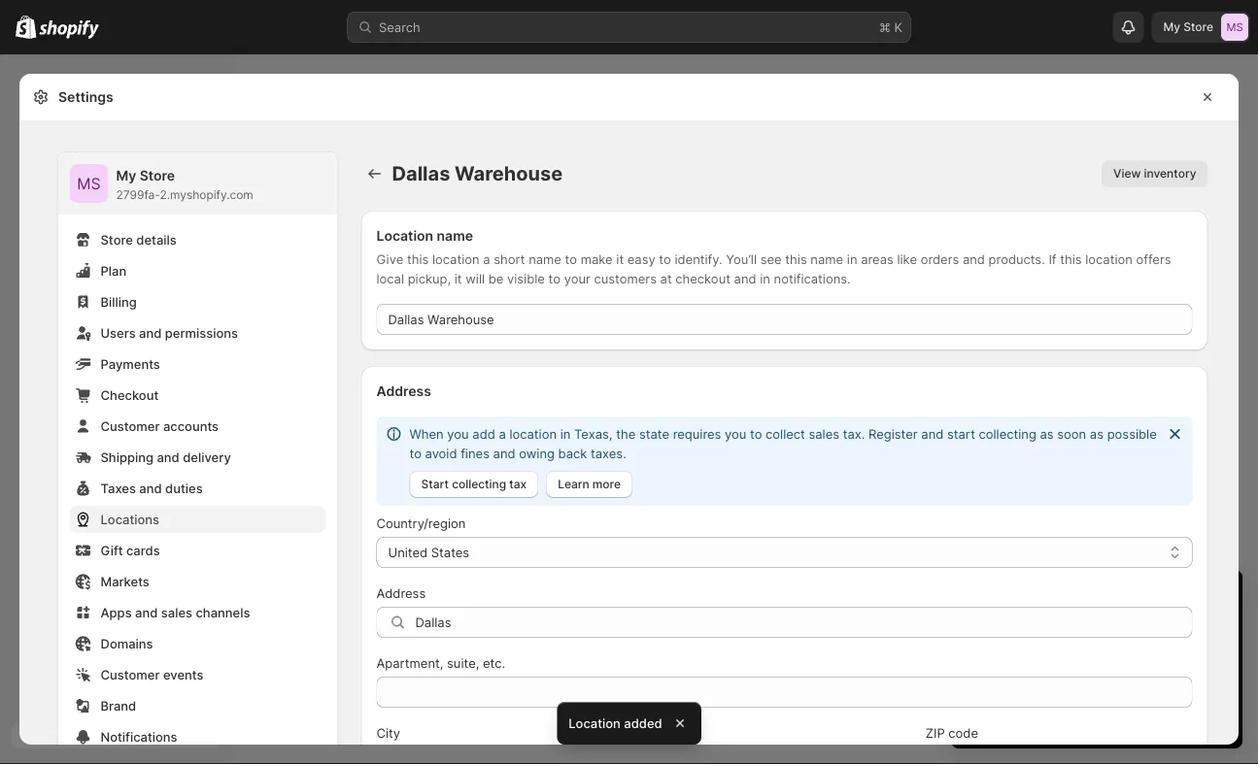 Task type: vqa. For each thing, say whether or not it's contained in the screenshot.
status on the top of the page within the Settings 'Dialog'
no



Task type: describe. For each thing, give the bounding box(es) containing it.
channels
[[196, 605, 250, 620]]

start collecting tax button
[[410, 471, 539, 499]]

added
[[624, 716, 663, 731]]

orders
[[921, 252, 959, 267]]

texas,
[[574, 427, 613, 442]]

and right orders
[[963, 252, 985, 267]]

$1/month
[[1016, 673, 1073, 689]]

accounts
[[163, 419, 219, 434]]

shipping and delivery
[[101, 450, 231, 465]]

location for name
[[432, 252, 480, 267]]

learn more
[[558, 478, 621, 492]]

identify.
[[675, 252, 723, 267]]

suite,
[[447, 656, 479, 671]]

1 horizontal spatial it
[[616, 252, 624, 267]]

my for my store
[[1164, 20, 1181, 34]]

domains
[[101, 637, 153, 652]]

soon
[[1058, 427, 1087, 442]]

2 horizontal spatial name
[[811, 252, 844, 267]]

locations link
[[69, 506, 326, 534]]

inventory
[[1144, 167, 1197, 181]]

and right taxes
[[139, 481, 162, 496]]

register
[[869, 427, 918, 442]]

store for my store
[[1184, 20, 1214, 34]]

brand link
[[69, 693, 326, 720]]

1 for from the left
[[971, 673, 987, 689]]

shipping and delivery link
[[69, 444, 326, 471]]

1 address from the top
[[377, 383, 431, 400]]

settings
[[58, 89, 113, 105]]

dallas warehouse
[[392, 162, 563, 186]]

at
[[660, 271, 672, 286]]

store details
[[101, 232, 177, 247]]

checkout
[[101, 388, 159, 403]]

0 vertical spatial in
[[847, 252, 858, 267]]

3
[[1153, 673, 1161, 689]]

possible
[[1107, 427, 1157, 442]]

trial inside the select a plan to extend your shopify trial for just $1/month for your first 3 months.
[[1190, 654, 1213, 669]]

settings dialog
[[19, 74, 1239, 765]]

learn
[[558, 478, 589, 492]]

gift cards link
[[69, 537, 326, 565]]

taxes and duties
[[101, 481, 203, 496]]

add
[[473, 427, 495, 442]]

1 vertical spatial your
[[1111, 654, 1138, 669]]

see
[[761, 252, 782, 267]]

start collecting tax
[[421, 478, 527, 492]]

0 horizontal spatial shopify image
[[16, 15, 36, 39]]

checkout link
[[69, 382, 326, 409]]

owing
[[519, 446, 555, 461]]

to left make
[[565, 252, 577, 267]]

offers
[[1137, 252, 1172, 267]]

location for added
[[569, 716, 621, 731]]

select a plan link
[[971, 703, 1223, 730]]

customer for customer events
[[101, 668, 160, 683]]

billing link
[[69, 289, 326, 316]]

trial for just
[[1018, 587, 1052, 611]]

customers
[[594, 271, 657, 286]]

notifications.
[[774, 271, 851, 286]]

your for your trial ends on november 2 .
[[971, 623, 998, 638]]

sales inside shop settings menu element
[[161, 605, 192, 620]]

when
[[410, 427, 444, 442]]

when you add a location in texas, the state requires you to collect sales tax. register and start collecting as soon as possible to avoid fines and owing back taxes. status
[[377, 417, 1193, 506]]

2 vertical spatial your
[[1096, 673, 1122, 689]]

and right apps at the bottom
[[135, 605, 158, 620]]

location added
[[569, 716, 663, 731]]

⌘ k
[[879, 19, 903, 34]]

apartment, suite, etc.
[[377, 656, 505, 671]]

markets
[[101, 574, 149, 589]]

months.
[[1165, 673, 1213, 689]]

started
[[1096, 587, 1163, 611]]

shopify
[[1141, 654, 1187, 669]]

location for you
[[510, 427, 557, 442]]

extend
[[1067, 654, 1108, 669]]

and left start at the right of page
[[922, 427, 944, 442]]

like
[[897, 252, 917, 267]]

1 horizontal spatial shopify image
[[39, 20, 99, 39]]

fines
[[461, 446, 490, 461]]

to down when
[[410, 446, 422, 461]]

0 horizontal spatial name
[[437, 228, 473, 244]]

trial for ends
[[1001, 623, 1024, 638]]

Apartment, suite, etc. text field
[[377, 677, 1193, 708]]

1 horizontal spatial name
[[529, 252, 562, 267]]

location for name
[[377, 228, 433, 244]]

2
[[1145, 623, 1153, 638]]

make
[[581, 252, 613, 267]]

taxes.
[[591, 446, 627, 461]]

apartment,
[[377, 656, 444, 671]]

store details link
[[69, 226, 326, 254]]

gift cards
[[101, 543, 160, 558]]

2 as from the left
[[1090, 427, 1104, 442]]

your trial just started
[[971, 587, 1163, 611]]

state
[[639, 427, 670, 442]]

select for select a plan
[[1061, 709, 1096, 723]]

shop settings menu element
[[58, 153, 338, 765]]

if
[[1049, 252, 1057, 267]]

tax.
[[843, 427, 865, 442]]

locations
[[101, 512, 159, 527]]

easy
[[628, 252, 656, 267]]

city
[[377, 726, 400, 741]]

a inside the select a plan to extend your shopify trial for just $1/month for your first 3 months.
[[1012, 654, 1019, 669]]

just inside "dropdown button"
[[1058, 587, 1091, 611]]

my store 2799fa-2.myshopify.com
[[116, 168, 253, 202]]

and down customer accounts
[[157, 450, 180, 465]]

checkout
[[676, 271, 731, 286]]

be
[[489, 271, 504, 286]]

customer for customer accounts
[[101, 419, 160, 434]]

learn more link
[[546, 471, 633, 499]]

my store
[[1164, 20, 1214, 34]]

2799fa-
[[116, 188, 160, 202]]

duties
[[165, 481, 203, 496]]

to right visible
[[549, 271, 561, 286]]

more
[[593, 478, 621, 492]]

Address text field
[[415, 607, 1193, 638]]

2.myshopify.com
[[160, 188, 253, 202]]



Task type: locate. For each thing, give the bounding box(es) containing it.
1 horizontal spatial sales
[[809, 427, 840, 442]]

my store image left 2799fa-
[[69, 164, 108, 203]]

products.
[[989, 252, 1045, 267]]

customer events link
[[69, 662, 326, 689]]

select a plan
[[1061, 709, 1133, 723]]

it up customers
[[616, 252, 624, 267]]

this right see
[[785, 252, 807, 267]]

plan up $1/month
[[1022, 654, 1048, 669]]

your inside location name give this location a short name to make it easy to identify. you'll see this name in areas like orders and products. if this location offers local pickup, it will be visible to your customers at checkout and in notifications.
[[564, 271, 591, 286]]

plan down first
[[1109, 709, 1133, 723]]

for
[[971, 673, 987, 689], [1076, 673, 1093, 689]]

trial inside "dropdown button"
[[1018, 587, 1052, 611]]

0 horizontal spatial collecting
[[452, 478, 506, 492]]

location up will
[[432, 252, 480, 267]]

1 customer from the top
[[101, 419, 160, 434]]

country/region
[[377, 516, 466, 531]]

1 horizontal spatial location
[[569, 716, 621, 731]]

you left add
[[447, 427, 469, 442]]

collecting inside button
[[452, 478, 506, 492]]

3 this from the left
[[1060, 252, 1082, 267]]

0 horizontal spatial it
[[455, 271, 462, 286]]

2 vertical spatial trial
[[1190, 654, 1213, 669]]

sales inside when you add a location in texas, the state requires you to collect sales tax. register and start collecting as soon as possible to avoid fines and owing back taxes.
[[809, 427, 840, 442]]

1 vertical spatial customer
[[101, 668, 160, 683]]

your for your trial just started
[[971, 587, 1012, 611]]

trial up ends
[[1018, 587, 1052, 611]]

your
[[564, 271, 591, 286], [1111, 654, 1138, 669], [1096, 673, 1122, 689]]

location up owing
[[510, 427, 557, 442]]

customer events
[[101, 668, 204, 683]]

sales
[[809, 427, 840, 442], [161, 605, 192, 620]]

0 vertical spatial my
[[1164, 20, 1181, 34]]

name up will
[[437, 228, 473, 244]]

2 customer from the top
[[101, 668, 160, 683]]

customer down checkout
[[101, 419, 160, 434]]

my store image
[[1222, 14, 1249, 41], [69, 164, 108, 203]]

states
[[431, 545, 470, 560]]

local
[[377, 271, 404, 286]]

1 horizontal spatial for
[[1076, 673, 1093, 689]]

apps
[[101, 605, 132, 620]]

address up when
[[377, 383, 431, 400]]

to up $1/month
[[1051, 654, 1063, 669]]

0 horizontal spatial for
[[971, 673, 987, 689]]

store for my store 2799fa-2.myshopify.com
[[140, 168, 175, 184]]

address down 'united'
[[377, 586, 426, 601]]

your trial ends on november 2 .
[[971, 623, 1157, 638]]

as left soon
[[1040, 427, 1054, 442]]

tax
[[509, 478, 527, 492]]

2 for from the left
[[1076, 673, 1093, 689]]

location left offers in the top of the page
[[1086, 252, 1133, 267]]

0 horizontal spatial location
[[432, 252, 480, 267]]

plan
[[101, 263, 127, 278]]

1 vertical spatial my store image
[[69, 164, 108, 203]]

customer down domains
[[101, 668, 160, 683]]

1 horizontal spatial my
[[1164, 20, 1181, 34]]

just inside the select a plan to extend your shopify trial for just $1/month for your first 3 months.
[[991, 673, 1012, 689]]

0 horizontal spatial store
[[101, 232, 133, 247]]

and down you'll
[[734, 271, 757, 286]]

as right soon
[[1090, 427, 1104, 442]]

give
[[377, 252, 404, 267]]

2 your from the top
[[971, 623, 998, 638]]

start
[[421, 478, 449, 492]]

you right requires at the right of the page
[[725, 427, 747, 442]]

2 horizontal spatial location
[[1086, 252, 1133, 267]]

plan for select a plan to extend your shopify trial for just $1/month for your first 3 months.
[[1022, 654, 1048, 669]]

customer accounts
[[101, 419, 219, 434]]

markets link
[[69, 568, 326, 596]]

my for my store 2799fa-2.myshopify.com
[[116, 168, 136, 184]]

your down make
[[564, 271, 591, 286]]

just up on
[[1058, 587, 1091, 611]]

your up first
[[1111, 654, 1138, 669]]

delivery
[[183, 450, 231, 465]]

details
[[136, 232, 177, 247]]

taxes and duties link
[[69, 475, 326, 502]]

view
[[1114, 167, 1141, 181]]

1 vertical spatial trial
[[1001, 623, 1024, 638]]

1 vertical spatial location
[[569, 716, 621, 731]]

1 horizontal spatial location
[[510, 427, 557, 442]]

0 vertical spatial location
[[377, 228, 433, 244]]

0 horizontal spatial in
[[560, 427, 571, 442]]

plan
[[1022, 654, 1048, 669], [1109, 709, 1133, 723]]

1 vertical spatial collecting
[[452, 478, 506, 492]]

1 horizontal spatial plan
[[1109, 709, 1133, 723]]

0 horizontal spatial my store image
[[69, 164, 108, 203]]

1 you from the left
[[447, 427, 469, 442]]

my store image right "my store"
[[1222, 14, 1249, 41]]

2 address from the top
[[377, 586, 426, 601]]

and down add
[[493, 446, 516, 461]]

select up 'code'
[[971, 654, 1008, 669]]

to left collect at the right of the page
[[750, 427, 762, 442]]

1 horizontal spatial select
[[1061, 709, 1096, 723]]

select down the select a plan to extend your shopify trial for just $1/month for your first 3 months.
[[1061, 709, 1096, 723]]

pickup,
[[408, 271, 451, 286]]

0 horizontal spatial you
[[447, 427, 469, 442]]

1 horizontal spatial you
[[725, 427, 747, 442]]

1 as from the left
[[1040, 427, 1054, 442]]

a inside location name give this location a short name to make it easy to identify. you'll see this name in areas like orders and products. if this location offers local pickup, it will be visible to your customers at checkout and in notifications.
[[483, 252, 490, 267]]

2 horizontal spatial this
[[1060, 252, 1082, 267]]

your inside "dropdown button"
[[971, 587, 1012, 611]]

0 horizontal spatial as
[[1040, 427, 1054, 442]]

0 vertical spatial customer
[[101, 419, 160, 434]]

brand
[[101, 699, 136, 714]]

1 vertical spatial store
[[140, 168, 175, 184]]

united states
[[388, 545, 470, 560]]

shopify image
[[16, 15, 36, 39], [39, 20, 99, 39]]

collecting down fines
[[452, 478, 506, 492]]

apps and sales channels
[[101, 605, 250, 620]]

1 vertical spatial address
[[377, 586, 426, 601]]

cards
[[126, 543, 160, 558]]

in down see
[[760, 271, 771, 286]]

1 horizontal spatial store
[[140, 168, 175, 184]]

0 vertical spatial trial
[[1018, 587, 1052, 611]]

plan link
[[69, 258, 326, 285]]

in up back
[[560, 427, 571, 442]]

1 vertical spatial plan
[[1109, 709, 1133, 723]]

for down extend
[[1076, 673, 1093, 689]]

a down the select a plan to extend your shopify trial for just $1/month for your first 3 months.
[[1099, 709, 1106, 723]]

this
[[407, 252, 429, 267], [785, 252, 807, 267], [1060, 252, 1082, 267]]

2 this from the left
[[785, 252, 807, 267]]

0 vertical spatial your
[[564, 271, 591, 286]]

payments link
[[69, 351, 326, 378]]

your left first
[[1096, 673, 1122, 689]]

1 vertical spatial my
[[116, 168, 136, 184]]

name up notifications.
[[811, 252, 844, 267]]

your left ends
[[971, 623, 998, 638]]

location left added
[[569, 716, 621, 731]]

etc.
[[483, 656, 505, 671]]

when you add a location in texas, the state requires you to collect sales tax. register and start collecting as soon as possible to avoid fines and owing back taxes.
[[410, 427, 1157, 461]]

1 vertical spatial your
[[971, 623, 998, 638]]

1 vertical spatial select
[[1061, 709, 1096, 723]]

events
[[163, 668, 204, 683]]

2 horizontal spatial in
[[847, 252, 858, 267]]

0 vertical spatial sales
[[809, 427, 840, 442]]

address
[[377, 383, 431, 400], [377, 586, 426, 601]]

0 vertical spatial your
[[971, 587, 1012, 611]]

in left areas
[[847, 252, 858, 267]]

dialog
[[1247, 74, 1258, 745]]

0 vertical spatial store
[[1184, 20, 1214, 34]]

2 vertical spatial in
[[560, 427, 571, 442]]

apps and sales channels link
[[69, 600, 326, 627]]

november
[[1079, 623, 1142, 638]]

location inside when you add a location in texas, the state requires you to collect sales tax. register and start collecting as soon as possible to avoid fines and owing back taxes.
[[510, 427, 557, 442]]

0 horizontal spatial sales
[[161, 605, 192, 620]]

sales left tax.
[[809, 427, 840, 442]]

0 vertical spatial collecting
[[979, 427, 1037, 442]]

to
[[565, 252, 577, 267], [659, 252, 671, 267], [549, 271, 561, 286], [750, 427, 762, 442], [410, 446, 422, 461], [1051, 654, 1063, 669]]

1 vertical spatial it
[[455, 271, 462, 286]]

collecting right start at the right of page
[[979, 427, 1037, 442]]

1 horizontal spatial as
[[1090, 427, 1104, 442]]

a up $1/month
[[1012, 654, 1019, 669]]

2 horizontal spatial store
[[1184, 20, 1214, 34]]

domains link
[[69, 631, 326, 658]]

zip
[[926, 726, 945, 741]]

notifications link
[[69, 724, 326, 751]]

0 horizontal spatial my
[[116, 168, 136, 184]]

location up give
[[377, 228, 433, 244]]

in inside when you add a location in texas, the state requires you to collect sales tax. register and start collecting as soon as possible to avoid fines and owing back taxes.
[[560, 427, 571, 442]]

avoid
[[425, 446, 457, 461]]

collecting
[[979, 427, 1037, 442], [452, 478, 506, 492]]

a up the be
[[483, 252, 490, 267]]

location inside location name give this location a short name to make it easy to identify. you'll see this name in areas like orders and products. if this location offers local pickup, it will be visible to your customers at checkout and in notifications.
[[377, 228, 433, 244]]

for up 'code'
[[971, 673, 987, 689]]

select
[[971, 654, 1008, 669], [1061, 709, 1096, 723]]

code
[[949, 726, 979, 741]]

name up visible
[[529, 252, 562, 267]]

0 horizontal spatial plan
[[1022, 654, 1048, 669]]

1 horizontal spatial collecting
[[979, 427, 1037, 442]]

to up at
[[659, 252, 671, 267]]

0 vertical spatial address
[[377, 383, 431, 400]]

select inside the select a plan to extend your shopify trial for just $1/month for your first 3 months.
[[971, 654, 1008, 669]]

0 vertical spatial just
[[1058, 587, 1091, 611]]

payments
[[101, 357, 160, 372]]

1 horizontal spatial my store image
[[1222, 14, 1249, 41]]

a right add
[[499, 427, 506, 442]]

0 horizontal spatial location
[[377, 228, 433, 244]]

1 vertical spatial in
[[760, 271, 771, 286]]

start
[[947, 427, 976, 442]]

collecting inside when you add a location in texas, the state requires you to collect sales tax. register and start collecting as soon as possible to avoid fines and owing back taxes.
[[979, 427, 1037, 442]]

search
[[379, 19, 421, 34]]

dallas
[[392, 162, 450, 186]]

and right users
[[139, 326, 162, 341]]

will
[[466, 271, 485, 286]]

1 your from the top
[[971, 587, 1012, 611]]

trial left ends
[[1001, 623, 1024, 638]]

just
[[1058, 587, 1091, 611], [991, 673, 1012, 689]]

just left $1/month
[[991, 673, 1012, 689]]

location
[[432, 252, 480, 267], [1086, 252, 1133, 267], [510, 427, 557, 442]]

my store image inside shop settings menu element
[[69, 164, 108, 203]]

the
[[616, 427, 636, 442]]

1 this from the left
[[407, 252, 429, 267]]

it
[[616, 252, 624, 267], [455, 271, 462, 286]]

1 horizontal spatial just
[[1058, 587, 1091, 611]]

notifications
[[101, 730, 177, 745]]

⌘
[[879, 19, 891, 34]]

1 horizontal spatial in
[[760, 271, 771, 286]]

trial
[[1018, 587, 1052, 611], [1001, 623, 1024, 638], [1190, 654, 1213, 669]]

plan inside the select a plan to extend your shopify trial for just $1/month for your first 3 months.
[[1022, 654, 1048, 669]]

my inside my store 2799fa-2.myshopify.com
[[116, 168, 136, 184]]

this right if
[[1060, 252, 1082, 267]]

this up pickup,
[[407, 252, 429, 267]]

state
[[651, 726, 683, 741]]

trial up months.
[[1190, 654, 1213, 669]]

1 vertical spatial sales
[[161, 605, 192, 620]]

your trial just started element
[[951, 621, 1243, 749]]

location
[[377, 228, 433, 244], [569, 716, 621, 731]]

your up your trial ends on november 2 . in the bottom right of the page
[[971, 587, 1012, 611]]

it left will
[[455, 271, 462, 286]]

ms button
[[69, 164, 108, 203]]

plan for select a plan
[[1109, 709, 1133, 723]]

Paris Warehouse text field
[[377, 304, 1193, 335]]

on
[[1060, 623, 1075, 638]]

visible
[[507, 271, 545, 286]]

customer
[[101, 419, 160, 434], [101, 668, 160, 683]]

united
[[388, 545, 428, 560]]

0 horizontal spatial select
[[971, 654, 1008, 669]]

0 vertical spatial my store image
[[1222, 14, 1249, 41]]

1 vertical spatial just
[[991, 673, 1012, 689]]

users
[[101, 326, 136, 341]]

areas
[[861, 252, 894, 267]]

a inside when you add a location in texas, the state requires you to collect sales tax. register and start collecting as soon as possible to avoid fines and owing back taxes.
[[499, 427, 506, 442]]

store inside my store 2799fa-2.myshopify.com
[[140, 168, 175, 184]]

requires
[[673, 427, 721, 442]]

to inside the select a plan to extend your shopify trial for just $1/month for your first 3 months.
[[1051, 654, 1063, 669]]

zip code
[[926, 726, 979, 741]]

2 vertical spatial store
[[101, 232, 133, 247]]

billing
[[101, 294, 137, 310]]

select for select a plan to extend your shopify trial for just $1/month for your first 3 months.
[[971, 654, 1008, 669]]

.
[[1153, 623, 1157, 638]]

0 vertical spatial it
[[616, 252, 624, 267]]

0 vertical spatial plan
[[1022, 654, 1048, 669]]

1 horizontal spatial this
[[785, 252, 807, 267]]

sales down markets link
[[161, 605, 192, 620]]

0 horizontal spatial this
[[407, 252, 429, 267]]

2 you from the left
[[725, 427, 747, 442]]

0 vertical spatial select
[[971, 654, 1008, 669]]

0 horizontal spatial just
[[991, 673, 1012, 689]]



